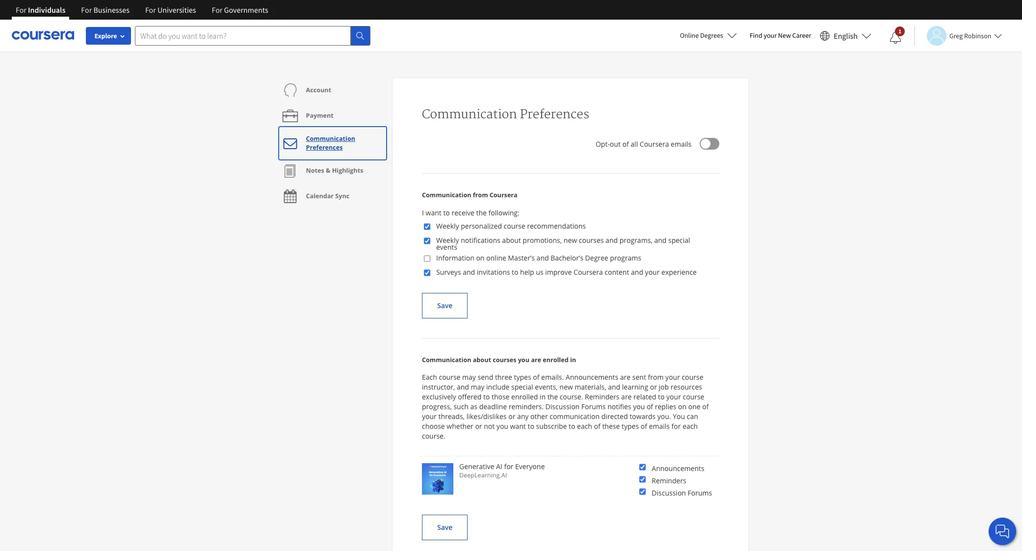 Task type: locate. For each thing, give the bounding box(es) containing it.
courses up degree
[[579, 235, 604, 245]]

types right three
[[514, 373, 531, 382]]

are up the "events,"
[[531, 356, 541, 364]]

emails inside each course may send three types of emails. announcements are sent from your course instructor,          and may include special events, new materials, and learning or job resources exclusively offered to          those enrolled in the course. reminders are related to your course progress, such as deadline reminders.          discussion forums notifies you of replies on one of your threads, likes/dislikes or any other          communication directed towards you. you can choose whether or not you want to subscribe to each of these          types of emails for each course.
[[649, 422, 670, 431]]

2 horizontal spatial coursera
[[640, 139, 669, 149]]

your inside communication from coursera element
[[645, 268, 660, 277]]

1 vertical spatial the
[[548, 392, 558, 402]]

from up job
[[648, 373, 664, 382]]

0 vertical spatial about
[[502, 235, 521, 245]]

0 vertical spatial want
[[426, 208, 442, 217]]

emails down you.
[[649, 422, 670, 431]]

special
[[669, 235, 691, 245], [512, 382, 533, 392]]

subscribe
[[536, 422, 567, 431]]

to up the deadline
[[484, 392, 490, 402]]

2 horizontal spatial you
[[633, 402, 645, 411]]

1 horizontal spatial you
[[518, 356, 530, 364]]

for for businesses
[[81, 5, 92, 15]]

types
[[514, 373, 531, 382], [622, 422, 639, 431]]

those
[[492, 392, 510, 402]]

your up job
[[666, 373, 680, 382]]

coursera down degree
[[574, 268, 603, 277]]

course up one at the bottom of page
[[683, 392, 705, 402]]

1 horizontal spatial types
[[622, 422, 639, 431]]

related
[[634, 392, 657, 402]]

0 horizontal spatial preferences
[[306, 143, 343, 152]]

for for universities
[[145, 5, 156, 15]]

1 save from the top
[[437, 301, 453, 310]]

reminders inside communication from generative ai for everyone group
[[652, 476, 687, 486]]

1 horizontal spatial discussion
[[652, 488, 686, 498]]

weekly up information
[[436, 235, 459, 245]]

Information on online Master's and Bachelor's Degree programs checkbox
[[424, 255, 431, 263]]

your up replies
[[667, 392, 681, 402]]

1 each from the left
[[577, 422, 593, 431]]

0 horizontal spatial for
[[504, 462, 514, 471]]

enrolled up emails.
[[543, 356, 569, 364]]

2 horizontal spatial or
[[650, 382, 657, 392]]

or left job
[[650, 382, 657, 392]]

each
[[577, 422, 593, 431], [683, 422, 698, 431]]

1 vertical spatial course.
[[422, 432, 446, 441]]

1 horizontal spatial the
[[548, 392, 558, 402]]

0 vertical spatial save button
[[422, 293, 468, 319]]

1 horizontal spatial preferences
[[520, 107, 590, 122]]

1 vertical spatial forums
[[688, 488, 712, 498]]

Weekly personalized course recommendations checkbox
[[424, 223, 431, 231]]

0 vertical spatial weekly
[[436, 221, 459, 231]]

for for individuals
[[16, 5, 26, 15]]

0 horizontal spatial the
[[476, 208, 487, 217]]

new down emails.
[[560, 382, 573, 392]]

1 save button from the top
[[422, 293, 468, 319]]

the up personalized
[[476, 208, 487, 217]]

deadline
[[479, 402, 507, 411]]

0 horizontal spatial enrolled
[[512, 392, 538, 402]]

course. down choose
[[422, 432, 446, 441]]

the down the "events,"
[[548, 392, 558, 402]]

1 vertical spatial weekly
[[436, 235, 459, 245]]

course.
[[560, 392, 583, 402], [422, 432, 446, 441]]

4 for from the left
[[212, 5, 223, 15]]

as
[[471, 402, 478, 411]]

1 horizontal spatial courses
[[579, 235, 604, 245]]

the
[[476, 208, 487, 217], [548, 392, 558, 402]]

businesses
[[93, 5, 130, 15]]

or left any
[[509, 412, 516, 421]]

one
[[689, 402, 701, 411]]

0 vertical spatial discussion
[[546, 402, 580, 411]]

of down towards
[[641, 422, 647, 431]]

master's
[[508, 254, 535, 263]]

communication preferences
[[422, 107, 590, 122], [306, 135, 355, 152]]

programs
[[610, 254, 642, 263]]

course. up "communication"
[[560, 392, 583, 402]]

for down you
[[672, 422, 681, 431]]

of down related in the bottom of the page
[[647, 402, 653, 411]]

events
[[436, 243, 458, 252]]

replies
[[655, 402, 677, 411]]

your left experience
[[645, 268, 660, 277]]

on left the online
[[476, 254, 485, 263]]

opt-out of all coursera emails switch
[[700, 138, 719, 150]]

coursera up 'following:'
[[490, 191, 518, 199]]

each down "communication"
[[577, 422, 593, 431]]

0 vertical spatial forums
[[582, 402, 606, 411]]

1 vertical spatial on
[[679, 402, 687, 411]]

0 horizontal spatial discussion
[[546, 402, 580, 411]]

of up the "events,"
[[533, 373, 540, 382]]

0 horizontal spatial about
[[473, 356, 491, 364]]

1 horizontal spatial announcements
[[652, 464, 705, 473]]

and right programs,
[[655, 235, 667, 245]]

find your new career link
[[745, 29, 817, 42]]

course down 'following:'
[[504, 221, 526, 231]]

on up you
[[679, 402, 687, 411]]

to
[[443, 208, 450, 217], [512, 268, 519, 277], [484, 392, 490, 402], [658, 392, 665, 402], [528, 422, 535, 431], [569, 422, 576, 431]]

want down any
[[510, 422, 526, 431]]

course
[[504, 221, 526, 231], [439, 373, 461, 382], [682, 373, 704, 382], [683, 392, 705, 402]]

are up learning
[[620, 373, 631, 382]]

for inside generative ai for everyone deeplearning.ai
[[504, 462, 514, 471]]

from up the i want to receive the following:
[[473, 191, 488, 199]]

save button
[[422, 293, 468, 319], [422, 515, 468, 540]]

in
[[570, 356, 576, 364], [540, 392, 546, 402]]

1 vertical spatial save button
[[422, 515, 468, 540]]

chat with us image
[[995, 524, 1011, 540]]

communication
[[550, 412, 600, 421]]

communication inside account settings element
[[306, 135, 355, 143]]

0 vertical spatial new
[[564, 235, 577, 245]]

in down the "events,"
[[540, 392, 546, 402]]

0 vertical spatial types
[[514, 373, 531, 382]]

highlights
[[332, 166, 364, 175]]

reminders.
[[509, 402, 544, 411]]

sent
[[633, 373, 646, 382]]

0 vertical spatial announcements
[[566, 373, 619, 382]]

you
[[518, 356, 530, 364], [633, 402, 645, 411], [497, 422, 509, 431]]

0 horizontal spatial on
[[476, 254, 485, 263]]

0 horizontal spatial types
[[514, 373, 531, 382]]

may left send
[[462, 373, 476, 382]]

save for weekly notifications about promotions, new courses and programs, and special events
[[437, 301, 453, 310]]

these
[[603, 422, 620, 431]]

2 vertical spatial coursera
[[574, 268, 603, 277]]

0 horizontal spatial course.
[[422, 432, 446, 441]]

0 vertical spatial enrolled
[[543, 356, 569, 364]]

want
[[426, 208, 442, 217], [510, 422, 526, 431]]

out
[[610, 139, 621, 149]]

1 horizontal spatial emails
[[671, 139, 692, 149]]

improve
[[546, 268, 572, 277]]

coursera image
[[12, 28, 74, 43]]

0 vertical spatial in
[[570, 356, 576, 364]]

emails left opt-out of all coursera emails icon
[[671, 139, 692, 149]]

1 horizontal spatial forums
[[688, 488, 712, 498]]

each down can
[[683, 422, 698, 431]]

discussion up "communication"
[[546, 402, 580, 411]]

1 vertical spatial want
[[510, 422, 526, 431]]

1 vertical spatial types
[[622, 422, 639, 431]]

new
[[564, 235, 577, 245], [560, 382, 573, 392]]

generative ai for everyone deeplearning.ai
[[460, 462, 545, 480]]

reminders inside each course may send three types of emails. announcements are sent from your course instructor,          and may include special events, new materials, and learning or job resources exclusively offered to          those enrolled in the course. reminders are related to your course progress, such as deadline reminders.          discussion forums notifies you of replies on one of your threads, likes/dislikes or any other          communication directed towards you. you can choose whether or not you want to subscribe to each of these          types of emails for each course.
[[585, 392, 620, 402]]

0 horizontal spatial special
[[512, 382, 533, 392]]

reminders up discussion forums
[[652, 476, 687, 486]]

invitations
[[477, 268, 510, 277]]

course up "resources"
[[682, 373, 704, 382]]

0 horizontal spatial emails
[[649, 422, 670, 431]]

save for deeplearning.ai
[[437, 523, 453, 532]]

and
[[606, 235, 618, 245], [655, 235, 667, 245], [537, 254, 549, 263], [463, 268, 475, 277], [631, 268, 644, 277], [457, 382, 469, 392], [608, 382, 621, 392]]

1 horizontal spatial for
[[672, 422, 681, 431]]

new
[[779, 31, 791, 40]]

information
[[436, 254, 475, 263]]

emails
[[671, 139, 692, 149], [649, 422, 670, 431]]

for left businesses
[[81, 5, 92, 15]]

about
[[502, 235, 521, 245], [473, 356, 491, 364]]

0 vertical spatial preferences
[[520, 107, 590, 122]]

find
[[750, 31, 763, 40]]

1 horizontal spatial each
[[683, 422, 698, 431]]

us
[[536, 268, 544, 277]]

0 vertical spatial the
[[476, 208, 487, 217]]

forums
[[582, 402, 606, 411], [688, 488, 712, 498]]

0 horizontal spatial in
[[540, 392, 546, 402]]

weekly down receive in the left top of the page
[[436, 221, 459, 231]]

0 vertical spatial reminders
[[585, 392, 620, 402]]

2 save button from the top
[[422, 515, 468, 540]]

such
[[454, 402, 469, 411]]

for
[[16, 5, 26, 15], [81, 5, 92, 15], [145, 5, 156, 15], [212, 5, 223, 15]]

1 vertical spatial special
[[512, 382, 533, 392]]

each
[[422, 373, 437, 382]]

for left governments
[[212, 5, 223, 15]]

3 for from the left
[[145, 5, 156, 15]]

in inside each course may send three types of emails. announcements are sent from your course instructor,          and may include special events, new materials, and learning or job resources exclusively offered to          those enrolled in the course. reminders are related to your course progress, such as deadline reminders.          discussion forums notifies you of replies on one of your threads, likes/dislikes or any other          communication directed towards you. you can choose whether or not you want to subscribe to each of these          types of emails for each course.
[[540, 392, 546, 402]]

1 vertical spatial save
[[437, 523, 453, 532]]

None search field
[[135, 26, 371, 45]]

may down send
[[471, 382, 485, 392]]

1 horizontal spatial communication preferences
[[422, 107, 590, 122]]

1 vertical spatial you
[[633, 402, 645, 411]]

may
[[462, 373, 476, 382], [471, 382, 485, 392]]

1 vertical spatial from
[[648, 373, 664, 382]]

for left individuals
[[16, 5, 26, 15]]

1 vertical spatial communication preferences
[[306, 135, 355, 152]]

weekly
[[436, 221, 459, 231], [436, 235, 459, 245]]

1 vertical spatial coursera
[[490, 191, 518, 199]]

want right i
[[426, 208, 442, 217]]

2 for from the left
[[81, 5, 92, 15]]

discussion right the discussion forums 'checkbox'
[[652, 488, 686, 498]]

0 vertical spatial from
[[473, 191, 488, 199]]

announcements up materials,
[[566, 373, 619, 382]]

personalized
[[461, 221, 502, 231]]

announcements up discussion forums
[[652, 464, 705, 473]]

2 weekly from the top
[[436, 235, 459, 245]]

Surveys and invitations to help us improve Coursera content and your experience checkbox
[[424, 269, 431, 277]]

about up send
[[473, 356, 491, 364]]

1 horizontal spatial about
[[502, 235, 521, 245]]

your right find
[[764, 31, 777, 40]]

coursera right the all
[[640, 139, 669, 149]]

coursera
[[640, 139, 669, 149], [490, 191, 518, 199], [574, 268, 603, 277]]

discussion inside each course may send three types of emails. announcements are sent from your course instructor,          and may include special events, new materials, and learning or job resources exclusively offered to          those enrolled in the course. reminders are related to your course progress, such as deadline reminders.          discussion forums notifies you of replies on one of your threads, likes/dislikes or any other          communication directed towards you. you can choose whether or not you want to subscribe to each of these          types of emails for each course.
[[546, 402, 580, 411]]

reminders
[[585, 392, 620, 402], [652, 476, 687, 486]]

1 horizontal spatial from
[[648, 373, 664, 382]]

1 vertical spatial in
[[540, 392, 546, 402]]

2 vertical spatial or
[[475, 422, 482, 431]]

1 horizontal spatial want
[[510, 422, 526, 431]]

1 vertical spatial discussion
[[652, 488, 686, 498]]

2 save from the top
[[437, 523, 453, 532]]

reminders down materials,
[[585, 392, 620, 402]]

0 vertical spatial save
[[437, 301, 453, 310]]

online degrees
[[680, 31, 724, 40]]

are up notifies at the bottom right
[[622, 392, 632, 402]]

1 horizontal spatial course.
[[560, 392, 583, 402]]

types down towards
[[622, 422, 639, 431]]

or left "not"
[[475, 422, 482, 431]]

and up us
[[537, 254, 549, 263]]

2 vertical spatial you
[[497, 422, 509, 431]]

0 horizontal spatial announcements
[[566, 373, 619, 382]]

1 vertical spatial enrolled
[[512, 392, 538, 402]]

0 vertical spatial special
[[669, 235, 691, 245]]

1 weekly from the top
[[436, 221, 459, 231]]

1 vertical spatial announcements
[[652, 464, 705, 473]]

1 horizontal spatial in
[[570, 356, 576, 364]]

1 vertical spatial reminders
[[652, 476, 687, 486]]

about down weekly personalized course recommendations
[[502, 235, 521, 245]]

courses inside the weekly notifications about promotions, new courses and programs, and special events
[[579, 235, 604, 245]]

0 vertical spatial courses
[[579, 235, 604, 245]]

preferences
[[520, 107, 590, 122], [306, 143, 343, 152]]

directed
[[602, 412, 628, 421]]

Discussion Forums checkbox
[[640, 488, 646, 496]]

to left the help
[[512, 268, 519, 277]]

0 horizontal spatial want
[[426, 208, 442, 217]]

new up bachelor's
[[564, 235, 577, 245]]

for left universities
[[145, 5, 156, 15]]

1 for from the left
[[16, 5, 26, 15]]

1 vertical spatial for
[[504, 462, 514, 471]]

degrees
[[701, 31, 724, 40]]

enrolled up reminders.
[[512, 392, 538, 402]]

0 horizontal spatial communication preferences
[[306, 135, 355, 152]]

on
[[476, 254, 485, 263], [679, 402, 687, 411]]

1 horizontal spatial or
[[509, 412, 516, 421]]

forums inside each course may send three types of emails. announcements are sent from your course instructor,          and may include special events, new materials, and learning or job resources exclusively offered to          those enrolled in the course. reminders are related to your course progress, such as deadline reminders.          discussion forums notifies you of replies on one of your threads, likes/dislikes or any other          communication directed towards you. you can choose whether or not you want to subscribe to each of these          types of emails for each course.
[[582, 402, 606, 411]]

communication about courses you are enrolled in
[[422, 356, 576, 364]]

to inside communication from coursera element
[[512, 268, 519, 277]]

1 vertical spatial preferences
[[306, 143, 343, 152]]

and up the offered
[[457, 382, 469, 392]]

0 horizontal spatial each
[[577, 422, 593, 431]]

0 vertical spatial for
[[672, 422, 681, 431]]

1 horizontal spatial reminders
[[652, 476, 687, 486]]

governments
[[224, 5, 268, 15]]

announcements
[[566, 373, 619, 382], [652, 464, 705, 473]]

1 button
[[882, 26, 910, 50]]

0 horizontal spatial reminders
[[585, 392, 620, 402]]

in up materials,
[[570, 356, 576, 364]]

1 vertical spatial about
[[473, 356, 491, 364]]

for right ai
[[504, 462, 514, 471]]

courses
[[579, 235, 604, 245], [493, 356, 517, 364]]

courses up three
[[493, 356, 517, 364]]

1 vertical spatial emails
[[649, 422, 670, 431]]

Reminders checkbox
[[640, 476, 646, 484]]

weekly inside the weekly notifications about promotions, new courses and programs, and special events
[[436, 235, 459, 245]]

special up reminders.
[[512, 382, 533, 392]]

save
[[437, 301, 453, 310], [437, 523, 453, 532]]

to down any
[[528, 422, 535, 431]]

explore
[[94, 31, 117, 40]]

What do you want to learn? text field
[[135, 26, 351, 45]]

content
[[605, 268, 630, 277]]

special up experience
[[669, 235, 691, 245]]

career
[[793, 31, 812, 40]]

can
[[687, 412, 699, 421]]



Task type: vqa. For each thing, say whether or not it's contained in the screenshot.
INTERMEDIATE
no



Task type: describe. For each thing, give the bounding box(es) containing it.
discussion inside communication from generative ai for everyone group
[[652, 488, 686, 498]]

and down information
[[463, 268, 475, 277]]

emails.
[[542, 373, 564, 382]]

account
[[306, 86, 331, 94]]

notes & highlights link
[[281, 158, 364, 184]]

of left these
[[594, 422, 601, 431]]

special inside the weekly notifications about promotions, new courses and programs, and special events
[[669, 235, 691, 245]]

notes
[[306, 166, 324, 175]]

degree
[[585, 254, 609, 263]]

any
[[517, 412, 529, 421]]

discussion forums
[[652, 488, 712, 498]]

help
[[520, 268, 534, 277]]

deeplearning.ai
[[460, 471, 507, 480]]

course up instructor,
[[439, 373, 461, 382]]

account link
[[281, 78, 331, 103]]

communication from coursera element
[[422, 221, 719, 283]]

offered
[[458, 392, 482, 402]]

2 each from the left
[[683, 422, 698, 431]]

promotions,
[[523, 235, 562, 245]]

weekly for weekly personalized course recommendations
[[436, 221, 459, 231]]

individuals
[[28, 5, 65, 15]]

communication preferences link
[[281, 129, 385, 158]]

events,
[[535, 382, 558, 392]]

sync
[[335, 192, 350, 200]]

1 vertical spatial courses
[[493, 356, 517, 364]]

online
[[680, 31, 699, 40]]

receive
[[452, 208, 475, 217]]

online
[[487, 254, 506, 263]]

forums inside communication from generative ai for everyone group
[[688, 488, 712, 498]]

Announcements checkbox
[[640, 463, 646, 471]]

all
[[631, 139, 638, 149]]

0 vertical spatial or
[[650, 382, 657, 392]]

to left receive in the left top of the page
[[443, 208, 450, 217]]

for for governments
[[212, 5, 223, 15]]

calendar sync link
[[281, 184, 350, 209]]

communication from coursera
[[422, 191, 518, 199]]

payment link
[[281, 103, 334, 129]]

special inside each course may send three types of emails. announcements are sent from your course instructor,          and may include special events, new materials, and learning or job resources exclusively offered to          those enrolled in the course. reminders are related to your course progress, such as deadline reminders.          discussion forums notifies you of replies on one of your threads, likes/dislikes or any other          communication directed towards you. you can choose whether or not you want to subscribe to each of these          types of emails for each course.
[[512, 382, 533, 392]]

0 horizontal spatial you
[[497, 422, 509, 431]]

from inside each course may send three types of emails. announcements are sent from your course instructor,          and may include special events, new materials, and learning or job resources exclusively offered to          those enrolled in the course. reminders are related to your course progress, such as deadline reminders.          discussion forums notifies you of replies on one of your threads, likes/dislikes or any other          communication directed towards you. you can choose whether or not you want to subscribe to each of these          types of emails for each course.
[[648, 373, 664, 382]]

weekly notifications about promotions, new courses and programs, and special events
[[436, 235, 691, 252]]

you.
[[658, 412, 671, 421]]

0 vertical spatial you
[[518, 356, 530, 364]]

of left the all
[[623, 139, 629, 149]]

recommendations
[[527, 221, 586, 231]]

save button for weekly notifications about promotions, new courses and programs, and special events
[[422, 293, 468, 319]]

online degrees button
[[672, 25, 745, 46]]

you
[[673, 412, 685, 421]]

robinson
[[965, 31, 992, 40]]

0 vertical spatial coursera
[[640, 139, 669, 149]]

notifies
[[608, 402, 632, 411]]

surveys and invitations to help us improve coursera content and your experience
[[436, 268, 697, 277]]

0 vertical spatial communication preferences
[[422, 107, 590, 122]]

enrolled inside each course may send three types of emails. announcements are sent from your course instructor,          and may include special events, new materials, and learning or job resources exclusively offered to          those enrolled in the course. reminders are related to your course progress, such as deadline reminders.          discussion forums notifies you of replies on one of your threads, likes/dislikes or any other          communication directed towards you. you can choose whether or not you want to subscribe to each of these          types of emails for each course.
[[512, 392, 538, 402]]

calendar sync
[[306, 192, 350, 200]]

about inside the weekly notifications about promotions, new courses and programs, and special events
[[502, 235, 521, 245]]

weekly for weekly notifications about promotions, new courses and programs, and special events
[[436, 235, 459, 245]]

new inside the weekly notifications about promotions, new courses and programs, and special events
[[564, 235, 577, 245]]

include
[[487, 382, 510, 392]]

three
[[495, 373, 512, 382]]

progress,
[[422, 402, 452, 411]]

0 vertical spatial emails
[[671, 139, 692, 149]]

greg
[[950, 31, 963, 40]]

surveys
[[436, 268, 461, 277]]

learning
[[622, 382, 649, 392]]

english button
[[817, 20, 876, 52]]

choose
[[422, 422, 445, 431]]

save button for deeplearning.ai
[[422, 515, 468, 540]]

i
[[422, 208, 424, 217]]

banner navigation
[[8, 0, 276, 20]]

0 horizontal spatial or
[[475, 422, 482, 431]]

on inside each course may send three types of emails. announcements are sent from your course instructor,          and may include special events, new materials, and learning or job resources exclusively offered to          those enrolled in the course. reminders are related to your course progress, such as deadline reminders.          discussion forums notifies you of replies on one of your threads, likes/dislikes or any other          communication directed towards you. you can choose whether or not you want to subscribe to each of these          types of emails for each course.
[[679, 402, 687, 411]]

greg robinson button
[[915, 26, 1003, 45]]

generative
[[460, 462, 495, 471]]

account settings element
[[273, 78, 392, 209]]

and down the programs
[[631, 268, 644, 277]]

your up choose
[[422, 412, 437, 421]]

likes/dislikes
[[467, 412, 507, 421]]

0 vertical spatial may
[[462, 373, 476, 382]]

universities
[[158, 5, 196, 15]]

not
[[484, 422, 495, 431]]

materials,
[[575, 382, 607, 392]]

other
[[531, 412, 548, 421]]

bachelor's
[[551, 254, 584, 263]]

i want to receive the following:
[[422, 208, 520, 217]]

communication preferences inside account settings element
[[306, 135, 355, 152]]

0 horizontal spatial coursera
[[490, 191, 518, 199]]

programs,
[[620, 235, 653, 245]]

0 horizontal spatial from
[[473, 191, 488, 199]]

want inside each course may send three types of emails. announcements are sent from your course instructor,          and may include special events, new materials, and learning or job resources exclusively offered to          those enrolled in the course. reminders are related to your course progress, such as deadline reminders.          discussion forums notifies you of replies on one of your threads, likes/dislikes or any other          communication directed towards you. you can choose whether or not you want to subscribe to each of these          types of emails for each course.
[[510, 422, 526, 431]]

show notifications image
[[890, 32, 902, 44]]

for universities
[[145, 5, 196, 15]]

and up the programs
[[606, 235, 618, 245]]

communication from generative ai for everyone group
[[638, 463, 712, 498]]

following:
[[489, 208, 520, 217]]

1 vertical spatial are
[[620, 373, 631, 382]]

opt-
[[596, 139, 610, 149]]

preferences inside account settings element
[[306, 143, 343, 152]]

for governments
[[212, 5, 268, 15]]

weekly personalized course recommendations
[[436, 221, 586, 231]]

calendar
[[306, 192, 334, 200]]

send
[[478, 373, 494, 382]]

announcements inside each course may send three types of emails. announcements are sent from your course instructor,          and may include special events, new materials, and learning or job resources exclusively offered to          those enrolled in the course. reminders are related to your course progress, such as deadline reminders.          discussion forums notifies you of replies on one of your threads, likes/dislikes or any other          communication directed towards you. you can choose whether or not you want to subscribe to each of these          types of emails for each course.
[[566, 373, 619, 382]]

the inside each course may send three types of emails. announcements are sent from your course instructor,          and may include special events, new materials, and learning or job resources exclusively offered to          those enrolled in the course. reminders are related to your course progress, such as deadline reminders.          discussion forums notifies you of replies on one of your threads, likes/dislikes or any other          communication directed towards you. you can choose whether or not you want to subscribe to each of these          types of emails for each course.
[[548, 392, 558, 402]]

explore button
[[86, 27, 131, 45]]

to down job
[[658, 392, 665, 402]]

course inside communication from coursera element
[[504, 221, 526, 231]]

ai
[[496, 462, 503, 471]]

announcements inside communication from generative ai for everyone group
[[652, 464, 705, 473]]

english
[[834, 31, 858, 41]]

new inside each course may send three types of emails. announcements are sent from your course instructor,          and may include special events, new materials, and learning or job resources exclusively offered to          those enrolled in the course. reminders are related to your course progress, such as deadline reminders.          discussion forums notifies you of replies on one of your threads, likes/dislikes or any other          communication directed towards you. you can choose whether or not you want to subscribe to each of these          types of emails for each course.
[[560, 382, 573, 392]]

exclusively
[[422, 392, 456, 402]]

2 vertical spatial are
[[622, 392, 632, 402]]

notifications
[[461, 235, 501, 245]]

instructor,
[[422, 382, 455, 392]]

&
[[326, 166, 331, 175]]

1 vertical spatial may
[[471, 382, 485, 392]]

to down "communication"
[[569, 422, 576, 431]]

greg robinson
[[950, 31, 992, 40]]

for inside each course may send three types of emails. announcements are sent from your course instructor,          and may include special events, new materials, and learning or job resources exclusively offered to          those enrolled in the course. reminders are related to your course progress, such as deadline reminders.          discussion forums notifies you of replies on one of your threads, likes/dislikes or any other          communication directed towards you. you can choose whether or not you want to subscribe to each of these          types of emails for each course.
[[672, 422, 681, 431]]

1
[[899, 27, 902, 35]]

experience
[[662, 268, 697, 277]]

payment
[[306, 111, 334, 120]]

towards
[[630, 412, 656, 421]]

of right one at the bottom of page
[[703, 402, 709, 411]]

0 vertical spatial course.
[[560, 392, 583, 402]]

each course may send three types of emails. announcements are sent from your course instructor,          and may include special events, new materials, and learning or job resources exclusively offered to          those enrolled in the course. reminders are related to your course progress, such as deadline reminders.          discussion forums notifies you of replies on one of your threads, likes/dislikes or any other          communication directed towards you. you can choose whether or not you want to subscribe to each of these          types of emails for each course.
[[422, 373, 709, 441]]

opt-out of all coursera emails image
[[701, 139, 711, 149]]

1 horizontal spatial coursera
[[574, 268, 603, 277]]

and up notifies at the bottom right
[[608, 382, 621, 392]]

Weekly notifications about promotions, new courses and programs, and special events checkbox
[[424, 237, 431, 245]]

0 vertical spatial are
[[531, 356, 541, 364]]

resources
[[671, 382, 703, 392]]

find your new career
[[750, 31, 812, 40]]

job
[[659, 382, 669, 392]]



